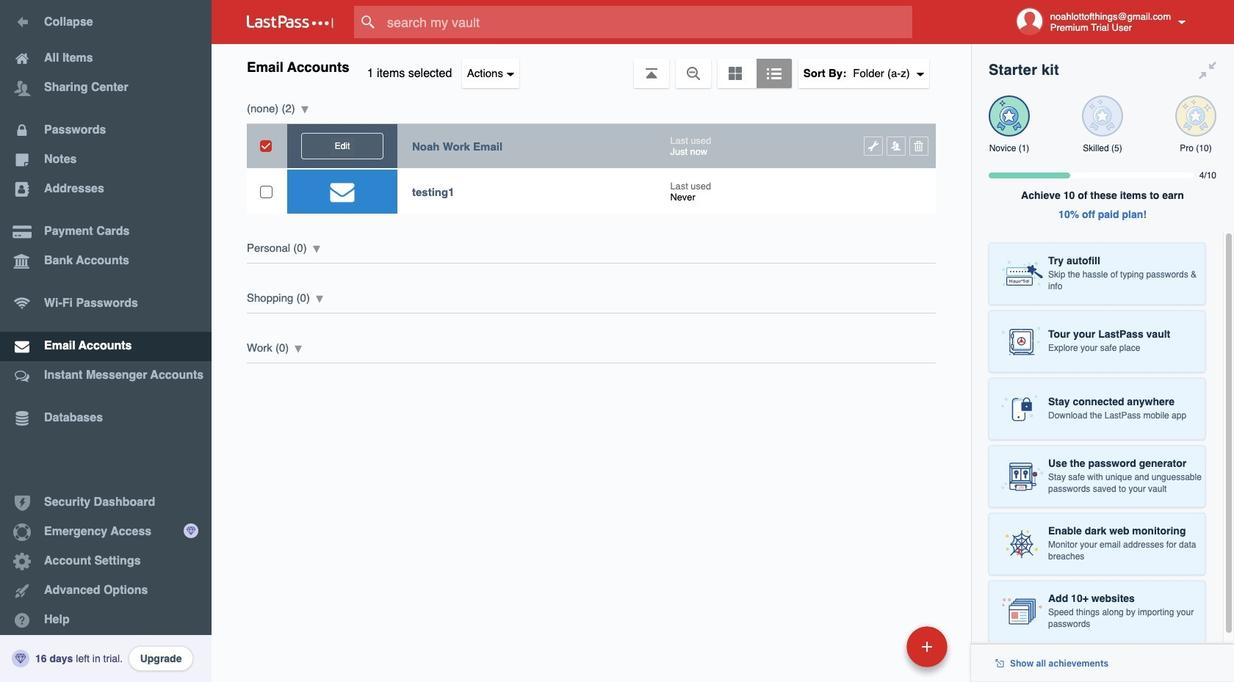 Task type: locate. For each thing, give the bounding box(es) containing it.
main navigation navigation
[[0, 0, 212, 683]]

search my vault text field
[[354, 6, 941, 38]]

lastpass image
[[247, 15, 334, 29]]



Task type: describe. For each thing, give the bounding box(es) containing it.
Search search field
[[354, 6, 941, 38]]

new item element
[[806, 626, 953, 668]]

new item navigation
[[806, 622, 957, 683]]

vault options navigation
[[212, 44, 971, 88]]



